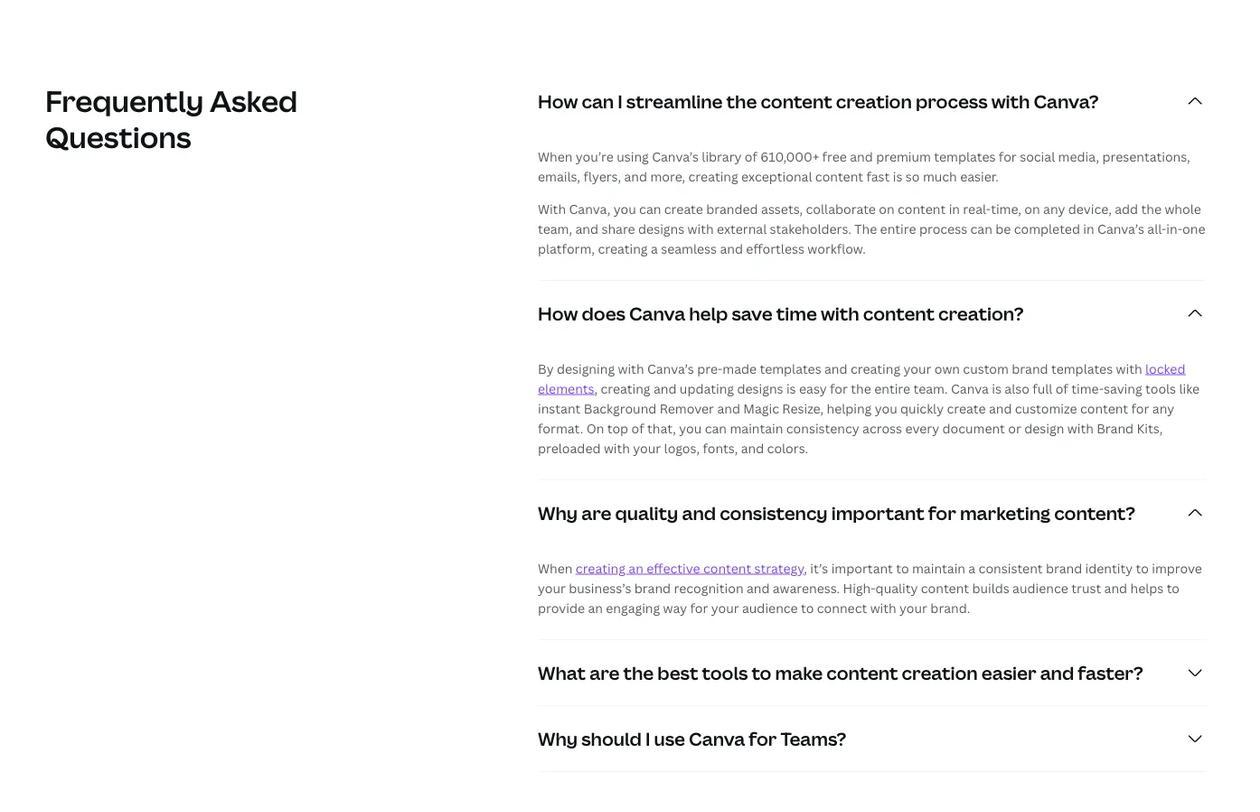 Task type: describe. For each thing, give the bounding box(es) containing it.
use
[[654, 727, 685, 751]]

format.
[[538, 420, 583, 437]]

resize,
[[782, 400, 824, 417]]

platform,
[[538, 240, 595, 257]]

save
[[732, 301, 773, 326]]

content up 610,000+
[[761, 88, 832, 113]]

in-
[[1166, 220, 1182, 237]]

improve
[[1152, 560, 1202, 577]]

instant
[[538, 400, 581, 417]]

fonts,
[[703, 440, 738, 457]]

designs inside , creating and updating designs is easy for the entire team. canva is also full of time-saving tools like instant background remover and magic resize, helping you quickly create and customize content for any format. on top of that, you can maintain consistency across every document or design with brand kits, preloaded with your logos, fonts, and colors.
[[737, 380, 783, 397]]

questions
[[45, 117, 191, 157]]

easy
[[799, 380, 827, 397]]

content?
[[1054, 501, 1135, 525]]

and down canva,
[[575, 220, 598, 237]]

of inside when you're using canva's library of 610,000+ free and premium templates for social media, presentations, emails, flyers, and more, creating exceptional content fast is so much easier.
[[745, 148, 757, 165]]

tools inside , creating and updating designs is easy for the entire team. canva is also full of time-saving tools like instant background remover and magic resize, helping you quickly create and customize content for any format. on top of that, you can maintain consistency across every document or design with brand kits, preloaded with your logos, fonts, and colors.
[[1145, 380, 1176, 397]]

teams?
[[781, 727, 846, 751]]

a inside , it's important to maintain a consistent brand identity to improve your business's brand recognition and awareness. high-quality content builds audience trust and helps to provide an engaging way for your audience to connect with your brand.
[[968, 560, 976, 577]]

2 horizontal spatial templates
[[1051, 360, 1113, 377]]

one
[[1182, 220, 1205, 237]]

canva,
[[569, 200, 610, 217]]

much
[[923, 167, 957, 185]]

why should i use canva for teams?
[[538, 727, 846, 751]]

0 vertical spatial brand
[[1012, 360, 1048, 377]]

stakeholders.
[[770, 220, 851, 237]]

locked
[[1145, 360, 1185, 377]]

1 horizontal spatial you
[[679, 420, 702, 437]]

every
[[905, 420, 939, 437]]

like
[[1179, 380, 1200, 397]]

with down top
[[604, 440, 630, 457]]

610,000+
[[761, 148, 819, 165]]

how does canva help save time with content creation? button
[[538, 281, 1206, 346]]

how does canva help save time with content creation?
[[538, 301, 1024, 326]]

0 horizontal spatial in
[[949, 200, 960, 217]]

presentations,
[[1102, 148, 1190, 165]]

the up library
[[726, 88, 757, 113]]

, creating and updating designs is easy for the entire team. canva is also full of time-saving tools like instant background remover and magic resize, helping you quickly create and customize content for any format. on top of that, you can maintain consistency across every document or design with brand kits, preloaded with your logos, fonts, and colors.
[[538, 380, 1200, 457]]

with up saving
[[1116, 360, 1142, 377]]

helping
[[827, 400, 872, 417]]

collaborate
[[806, 200, 876, 217]]

does
[[582, 301, 625, 326]]

trust
[[1071, 580, 1101, 597]]

content up own
[[863, 301, 935, 326]]

make
[[775, 661, 823, 685]]

logos,
[[664, 440, 700, 457]]

free
[[822, 148, 847, 165]]

canva's for how does canva help save time with content creation?
[[647, 360, 694, 377]]

and down "updating"
[[717, 400, 740, 417]]

time-
[[1071, 380, 1104, 397]]

way
[[663, 600, 687, 617]]

with
[[538, 200, 566, 217]]

when creating an effective content strategy
[[538, 560, 804, 577]]

your up provide
[[538, 580, 566, 597]]

2 vertical spatial brand
[[634, 580, 671, 597]]

top
[[607, 420, 628, 437]]

content right make
[[826, 661, 898, 685]]

also
[[1005, 380, 1029, 397]]

and up creating an effective content strategy link
[[682, 501, 716, 525]]

designs inside with canva, you can create branded assets, collaborate on content in real-time, on any device, add the whole team, and share designs with external stakeholders. the entire process can be completed in canva's all-in-one platform, creating a seamless and effortless workflow.
[[638, 220, 684, 237]]

canva inside "why should i use canva for teams?" dropdown button
[[689, 727, 745, 751]]

recognition
[[674, 580, 744, 597]]

1 horizontal spatial audience
[[1013, 580, 1068, 597]]

time,
[[991, 200, 1021, 217]]

with left canva?
[[991, 88, 1030, 113]]

creation?
[[938, 301, 1024, 326]]

, for help
[[594, 380, 598, 397]]

with up background
[[618, 360, 644, 377]]

is inside when you're using canva's library of 610,000+ free and premium templates for social media, presentations, emails, flyers, and more, creating exceptional content fast is so much easier.
[[893, 167, 903, 185]]

and right easier
[[1040, 661, 1074, 685]]

1 on from the left
[[879, 200, 895, 217]]

remover
[[660, 400, 714, 417]]

preloaded
[[538, 440, 601, 457]]

to down awareness.
[[801, 600, 814, 617]]

create inside with canva, you can create branded assets, collaborate on content in real-time, on any device, add the whole team, and share designs with external stakeholders. the entire process can be completed in canva's all-in-one platform, creating a seamless and effortless workflow.
[[664, 200, 703, 217]]

when for when creating an effective content strategy
[[538, 560, 573, 577]]

be
[[995, 220, 1011, 237]]

any inside , creating and updating designs is easy for the entire team. canva is also full of time-saving tools like instant background remover and magic resize, helping you quickly create and customize content for any format. on top of that, you can maintain consistency across every document or design with brand kits, preloaded with your logos, fonts, and colors.
[[1152, 400, 1174, 417]]

can down real-
[[970, 220, 992, 237]]

why for why should i use canva for teams?
[[538, 727, 578, 751]]

how for how does canva help save time with content creation?
[[538, 301, 578, 326]]

seamless
[[661, 240, 717, 257]]

maintain inside , creating and updating designs is easy for the entire team. canva is also full of time-saving tools like instant background remover and magic resize, helping you quickly create and customize content for any format. on top of that, you can maintain consistency across every document or design with brand kits, preloaded with your logos, fonts, and colors.
[[730, 420, 783, 437]]

0 horizontal spatial is
[[786, 380, 796, 397]]

colors.
[[767, 440, 808, 457]]

help
[[689, 301, 728, 326]]

consistent
[[979, 560, 1043, 577]]

frequently
[[45, 81, 204, 120]]

creating inside , creating and updating designs is easy for the entire team. canva is also full of time-saving tools like instant background remover and magic resize, helping you quickly create and customize content for any format. on top of that, you can maintain consistency across every document or design with brand kits, preloaded with your logos, fonts, and colors.
[[601, 380, 650, 397]]

the left best
[[623, 661, 654, 685]]

content inside when you're using canva's library of 610,000+ free and premium templates for social media, presentations, emails, flyers, and more, creating exceptional content fast is so much easier.
[[815, 167, 863, 185]]

canva?
[[1034, 88, 1099, 113]]

consistency inside dropdown button
[[720, 501, 828, 525]]

best
[[657, 661, 698, 685]]

with inside , it's important to maintain a consistent brand identity to improve your business's brand recognition and awareness. high-quality content builds audience trust and helps to provide an engaging way for your audience to connect with your brand.
[[870, 600, 896, 617]]

and up remover
[[654, 380, 677, 397]]

with right time
[[821, 301, 859, 326]]

content inside with canva, you can create branded assets, collaborate on content in real-time, on any device, add the whole team, and share designs with external stakeholders. the entire process can be completed in canva's all-in-one platform, creating a seamless and effortless workflow.
[[898, 200, 946, 217]]

brand
[[1097, 420, 1134, 437]]

entire inside , creating and updating designs is easy for the entire team. canva is also full of time-saving tools like instant background remover and magic resize, helping you quickly create and customize content for any format. on top of that, you can maintain consistency across every document or design with brand kits, preloaded with your logos, fonts, and colors.
[[874, 380, 910, 397]]

connect
[[817, 600, 867, 617]]

easier.
[[960, 167, 999, 185]]

and down external
[[720, 240, 743, 257]]

emails,
[[538, 167, 580, 185]]

your down the recognition at bottom right
[[711, 600, 739, 617]]

share
[[602, 220, 635, 237]]

creation inside what are the best tools to make content creation easier and faster? dropdown button
[[902, 661, 978, 685]]

time
[[776, 301, 817, 326]]

quality inside , it's important to maintain a consistent brand identity to improve your business's brand recognition and awareness. high-quality content builds audience trust and helps to provide an engaging way for your audience to connect with your brand.
[[876, 580, 918, 597]]

custom
[[963, 360, 1009, 377]]

updating
[[680, 380, 734, 397]]

kits,
[[1137, 420, 1163, 437]]

locked elements link
[[538, 360, 1185, 397]]

0 vertical spatial an
[[629, 560, 644, 577]]

why are quality and consistency important for marketing content? button
[[538, 481, 1206, 546]]

elements
[[538, 380, 594, 397]]

how can i streamline the content creation process with canva? button
[[538, 68, 1206, 134]]

for inside when you're using canva's library of 610,000+ free and premium templates for social media, presentations, emails, flyers, and more, creating exceptional content fast is so much easier.
[[999, 148, 1017, 165]]

important inside why are quality and consistency important for marketing content? dropdown button
[[831, 501, 924, 525]]



Task type: locate. For each thing, give the bounding box(es) containing it.
all-
[[1147, 220, 1166, 237]]

how up you're
[[538, 88, 578, 113]]

to up helps
[[1136, 560, 1149, 577]]

1 horizontal spatial ,
[[804, 560, 807, 577]]

1 horizontal spatial canva
[[689, 727, 745, 751]]

0 horizontal spatial ,
[[594, 380, 598, 397]]

to left make
[[752, 661, 771, 685]]

real-
[[963, 200, 991, 217]]

for left marketing on the bottom right of the page
[[928, 501, 956, 525]]

high-
[[843, 580, 876, 597]]

fast
[[866, 167, 890, 185]]

2 why from the top
[[538, 727, 578, 751]]

0 vertical spatial when
[[538, 148, 573, 165]]

content down so in the right top of the page
[[898, 200, 946, 217]]

process up premium
[[916, 88, 988, 113]]

1 vertical spatial quality
[[876, 580, 918, 597]]

0 vertical spatial quality
[[615, 501, 678, 525]]

canva's left pre-
[[647, 360, 694, 377]]

consistency
[[786, 420, 859, 437], [720, 501, 828, 525]]

or
[[1008, 420, 1021, 437]]

1 horizontal spatial an
[[629, 560, 644, 577]]

a up the builds
[[968, 560, 976, 577]]

content down free
[[815, 167, 863, 185]]

2 important from the top
[[831, 560, 893, 577]]

canva left help
[[629, 301, 685, 326]]

content inside , creating and updating designs is easy for the entire team. canva is also full of time-saving tools like instant background remover and magic resize, helping you quickly create and customize content for any format. on top of that, you can maintain consistency across every document or design with brand kits, preloaded with your logos, fonts, and colors.
[[1080, 400, 1128, 417]]

for up kits,
[[1131, 400, 1149, 417]]

important up high-
[[831, 560, 893, 577]]

are right what
[[590, 661, 620, 685]]

audience
[[1013, 580, 1068, 597], [742, 600, 798, 617]]

canva's up the more,
[[652, 148, 699, 165]]

1 vertical spatial important
[[831, 560, 893, 577]]

made
[[723, 360, 757, 377]]

can inside dropdown button
[[582, 88, 614, 113]]

with inside with canva, you can create branded assets, collaborate on content in real-time, on any device, add the whole team, and share designs with external stakeholders. the entire process can be completed in canva's all-in-one platform, creating a seamless and effortless workflow.
[[688, 220, 714, 237]]

0 vertical spatial are
[[581, 501, 611, 525]]

quality inside dropdown button
[[615, 501, 678, 525]]

1 horizontal spatial quality
[[876, 580, 918, 597]]

1 vertical spatial you
[[875, 400, 897, 417]]

on
[[586, 420, 604, 437]]

with
[[991, 88, 1030, 113], [688, 220, 714, 237], [821, 301, 859, 326], [618, 360, 644, 377], [1116, 360, 1142, 377], [1067, 420, 1094, 437], [604, 440, 630, 457], [870, 600, 896, 617]]

0 vertical spatial creation
[[836, 88, 912, 113]]

maintain up brand.
[[912, 560, 965, 577]]

maintain down magic
[[730, 420, 783, 437]]

asked
[[210, 81, 298, 120]]

you down remover
[[679, 420, 702, 437]]

assets,
[[761, 200, 803, 217]]

1 vertical spatial ,
[[804, 560, 807, 577]]

you inside with canva, you can create branded assets, collaborate on content in real-time, on any device, add the whole team, and share designs with external stakeholders. the entire process can be completed in canva's all-in-one platform, creating a seamless and effortless workflow.
[[614, 200, 636, 217]]

process inside with canva, you can create branded assets, collaborate on content in real-time, on any device, add the whole team, and share designs with external stakeholders. the entire process can be completed in canva's all-in-one platform, creating a seamless and effortless workflow.
[[919, 220, 967, 237]]

when inside when you're using canva's library of 610,000+ free and premium templates for social media, presentations, emails, flyers, and more, creating exceptional content fast is so much easier.
[[538, 148, 573, 165]]

1 horizontal spatial any
[[1152, 400, 1174, 417]]

when you're using canva's library of 610,000+ free and premium templates for social media, presentations, emails, flyers, and more, creating exceptional content fast is so much easier.
[[538, 148, 1190, 185]]

and up the or
[[989, 400, 1012, 417]]

2 vertical spatial of
[[631, 420, 644, 437]]

maintain inside , it's important to maintain a consistent brand identity to improve your business's brand recognition and awareness. high-quality content builds audience trust and helps to provide an engaging way for your audience to connect with your brand.
[[912, 560, 965, 577]]

1 why from the top
[[538, 501, 578, 525]]

0 horizontal spatial you
[[614, 200, 636, 217]]

in left real-
[[949, 200, 960, 217]]

workflow.
[[808, 240, 866, 257]]

i for should
[[645, 727, 650, 751]]

0 vertical spatial maintain
[[730, 420, 783, 437]]

by designing with canva's pre-made templates and creating your own custom brand templates with
[[538, 360, 1145, 377]]

0 horizontal spatial a
[[651, 240, 658, 257]]

can inside , creating and updating designs is easy for the entire team. canva is also full of time-saving tools like instant background remover and magic resize, helping you quickly create and customize content for any format. on top of that, you can maintain consistency across every document or design with brand kits, preloaded with your logos, fonts, and colors.
[[705, 420, 727, 437]]

1 horizontal spatial of
[[745, 148, 757, 165]]

team.
[[913, 380, 948, 397]]

0 horizontal spatial canva
[[629, 301, 685, 326]]

brand
[[1012, 360, 1048, 377], [1046, 560, 1082, 577], [634, 580, 671, 597]]

your
[[903, 360, 931, 377], [633, 440, 661, 457], [538, 580, 566, 597], [711, 600, 739, 617], [900, 600, 927, 617]]

i left use at the right bottom of page
[[645, 727, 650, 751]]

that,
[[647, 420, 676, 437]]

can up fonts,
[[705, 420, 727, 437]]

0 vertical spatial audience
[[1013, 580, 1068, 597]]

your left brand.
[[900, 600, 927, 617]]

0 vertical spatial how
[[538, 88, 578, 113]]

0 vertical spatial tools
[[1145, 380, 1176, 397]]

why for why are quality and consistency important for marketing content?
[[538, 501, 578, 525]]

canva down the custom
[[951, 380, 989, 397]]

create inside , creating and updating designs is easy for the entire team. canva is also full of time-saving tools like instant background remover and magic resize, helping you quickly create and customize content for any format. on top of that, you can maintain consistency across every document or design with brand kits, preloaded with your logos, fonts, and colors.
[[947, 400, 986, 417]]

an left effective
[[629, 560, 644, 577]]

1 horizontal spatial tools
[[1145, 380, 1176, 397]]

0 horizontal spatial audience
[[742, 600, 798, 617]]

creation up premium
[[836, 88, 912, 113]]

when up provide
[[538, 560, 573, 577]]

streamline
[[626, 88, 723, 113]]

1 vertical spatial any
[[1152, 400, 1174, 417]]

0 vertical spatial i
[[618, 88, 623, 113]]

canva right use at the right bottom of page
[[689, 727, 745, 751]]

branded
[[706, 200, 758, 217]]

provide
[[538, 600, 585, 617]]

how inside the how can i streamline the content creation process with canva? dropdown button
[[538, 88, 578, 113]]

for inside , it's important to maintain a consistent brand identity to improve your business's brand recognition and awareness. high-quality content builds audience trust and helps to provide an engaging way for your audience to connect with your brand.
[[690, 600, 708, 617]]

customize
[[1015, 400, 1077, 417]]

0 horizontal spatial tools
[[702, 661, 748, 685]]

,
[[594, 380, 598, 397], [804, 560, 807, 577]]

background
[[584, 400, 657, 417]]

1 vertical spatial in
[[1083, 220, 1094, 237]]

on
[[879, 200, 895, 217], [1024, 200, 1040, 217]]

0 horizontal spatial quality
[[615, 501, 678, 525]]

0 horizontal spatial i
[[618, 88, 623, 113]]

1 vertical spatial canva's
[[1097, 220, 1144, 237]]

1 horizontal spatial is
[[893, 167, 903, 185]]

2 vertical spatial you
[[679, 420, 702, 437]]

pre-
[[697, 360, 723, 377]]

brand up full
[[1012, 360, 1048, 377]]

0 vertical spatial important
[[831, 501, 924, 525]]

the up 'helping'
[[851, 380, 871, 397]]

2 horizontal spatial you
[[875, 400, 897, 417]]

0 horizontal spatial of
[[631, 420, 644, 437]]

canva's for how can i streamline the content creation process with canva?
[[652, 148, 699, 165]]

1 vertical spatial audience
[[742, 600, 798, 617]]

you
[[614, 200, 636, 217], [875, 400, 897, 417], [679, 420, 702, 437]]

templates up time-
[[1051, 360, 1113, 377]]

1 vertical spatial how
[[538, 301, 578, 326]]

1 horizontal spatial on
[[1024, 200, 1040, 217]]

you up share
[[614, 200, 636, 217]]

1 horizontal spatial designs
[[737, 380, 783, 397]]

templates up easy
[[760, 360, 821, 377]]

how for how can i streamline the content creation process with canva?
[[538, 88, 578, 113]]

content up brand.
[[921, 580, 969, 597]]

external
[[717, 220, 767, 237]]

i
[[618, 88, 623, 113], [645, 727, 650, 751]]

process inside dropdown button
[[916, 88, 988, 113]]

0 horizontal spatial templates
[[760, 360, 821, 377]]

by
[[538, 360, 554, 377]]

important up , it's important to maintain a consistent brand identity to improve your business's brand recognition and awareness. high-quality content builds audience trust and helps to provide an engaging way for your audience to connect with your brand.
[[831, 501, 924, 525]]

for
[[999, 148, 1017, 165], [830, 380, 848, 397], [1131, 400, 1149, 417], [928, 501, 956, 525], [690, 600, 708, 617], [749, 727, 777, 751]]

in
[[949, 200, 960, 217], [1083, 220, 1094, 237]]

to down improve
[[1167, 580, 1180, 597]]

2 on from the left
[[1024, 200, 1040, 217]]

creating up 'helping'
[[851, 360, 900, 377]]

your up team. at the right
[[903, 360, 931, 377]]

quality down why are quality and consistency important for marketing content? dropdown button
[[876, 580, 918, 597]]

designs up magic
[[737, 380, 783, 397]]

and down using
[[624, 167, 647, 185]]

using
[[617, 148, 649, 165]]

canva inside , creating and updating designs is easy for the entire team. canva is also full of time-saving tools like instant background remover and magic resize, helping you quickly create and customize content for any format. on top of that, you can maintain consistency across every document or design with brand kits, preloaded with your logos, fonts, and colors.
[[951, 380, 989, 397]]

and up easy
[[824, 360, 848, 377]]

why are quality and consistency important for marketing content?
[[538, 501, 1135, 525]]

1 vertical spatial a
[[968, 560, 976, 577]]

, it's important to maintain a consistent brand identity to improve your business's brand recognition and awareness. high-quality content builds audience trust and helps to provide an engaging way for your audience to connect with your brand.
[[538, 560, 1202, 617]]

is left easy
[[786, 380, 796, 397]]

0 vertical spatial canva
[[629, 301, 685, 326]]

, for and
[[804, 560, 807, 577]]

content up the recognition at bottom right
[[703, 560, 751, 577]]

in down device,
[[1083, 220, 1094, 237]]

1 horizontal spatial a
[[968, 560, 976, 577]]

of
[[745, 148, 757, 165], [1056, 380, 1068, 397], [631, 420, 644, 437]]

design
[[1024, 420, 1064, 437]]

creating up background
[[601, 380, 650, 397]]

of right top
[[631, 420, 644, 437]]

0 vertical spatial entire
[[880, 220, 916, 237]]

is left also
[[992, 380, 1002, 397]]

2 when from the top
[[538, 560, 573, 577]]

device,
[[1068, 200, 1112, 217]]

creating inside when you're using canva's library of 610,000+ free and premium templates for social media, presentations, emails, flyers, and more, creating exceptional content fast is so much easier.
[[688, 167, 738, 185]]

1 vertical spatial tools
[[702, 661, 748, 685]]

0 vertical spatial in
[[949, 200, 960, 217]]

on up completed
[[1024, 200, 1040, 217]]

consistency up the strategy
[[720, 501, 828, 525]]

with down high-
[[870, 600, 896, 617]]

creation inside the how can i streamline the content creation process with canva? dropdown button
[[836, 88, 912, 113]]

with up seamless
[[688, 220, 714, 237]]

0 vertical spatial designs
[[638, 220, 684, 237]]

should
[[581, 727, 642, 751]]

designing
[[557, 360, 615, 377]]

2 horizontal spatial canva
[[951, 380, 989, 397]]

content up "brand"
[[1080, 400, 1128, 417]]

when for when you're using canva's library of 610,000+ free and premium templates for social media, presentations, emails, flyers, and more, creating exceptional content fast is so much easier.
[[538, 148, 573, 165]]

what are the best tools to make content creation easier and faster?
[[538, 661, 1143, 685]]

quality up when creating an effective content strategy
[[615, 501, 678, 525]]

content inside , it's important to maintain a consistent brand identity to improve your business's brand recognition and awareness. high-quality content builds audience trust and helps to provide an engaging way for your audience to connect with your brand.
[[921, 580, 969, 597]]

flyers,
[[583, 167, 621, 185]]

your down that,
[[633, 440, 661, 457]]

brand down when creating an effective content strategy
[[634, 580, 671, 597]]

with canva, you can create branded assets, collaborate on content in real-time, on any device, add the whole team, and share designs with external stakeholders. the entire process can be completed in canva's all-in-one platform, creating a seamless and effortless workflow.
[[538, 200, 1205, 257]]

how inside 'how does canva help save time with content creation?' dropdown button
[[538, 301, 578, 326]]

1 horizontal spatial in
[[1083, 220, 1094, 237]]

library
[[702, 148, 742, 165]]

2 horizontal spatial of
[[1056, 380, 1068, 397]]

2 how from the top
[[538, 301, 578, 326]]

1 when from the top
[[538, 148, 573, 165]]

awareness.
[[773, 580, 840, 597]]

you're
[[576, 148, 614, 165]]

engaging
[[606, 600, 660, 617]]

consistency inside , creating and updating designs is easy for the entire team. canva is also full of time-saving tools like instant background remover and magic resize, helping you quickly create and customize content for any format. on top of that, you can maintain consistency across every document or design with brand kits, preloaded with your logos, fonts, and colors.
[[786, 420, 859, 437]]

1 vertical spatial canva
[[951, 380, 989, 397]]

, inside , creating and updating designs is easy for the entire team. canva is also full of time-saving tools like instant background remover and magic resize, helping you quickly create and customize content for any format. on top of that, you can maintain consistency across every document or design with brand kits, preloaded with your logos, fonts, and colors.
[[594, 380, 598, 397]]

create up document
[[947, 400, 986, 417]]

0 horizontal spatial an
[[588, 600, 603, 617]]

tools
[[1145, 380, 1176, 397], [702, 661, 748, 685]]

0 vertical spatial ,
[[594, 380, 598, 397]]

across
[[862, 420, 902, 437]]

1 how from the top
[[538, 88, 578, 113]]

designs
[[638, 220, 684, 237], [737, 380, 783, 397]]

creating inside with canva, you can create branded assets, collaborate on content in real-time, on any device, add the whole team, and share designs with external stakeholders. the entire process can be completed in canva's all-in-one platform, creating a seamless and effortless workflow.
[[598, 240, 648, 257]]

0 vertical spatial why
[[538, 501, 578, 525]]

1 vertical spatial an
[[588, 600, 603, 617]]

for down by designing with canva's pre-made templates and creating your own custom brand templates with
[[830, 380, 848, 397]]

business's
[[569, 580, 631, 597]]

how
[[538, 88, 578, 113], [538, 301, 578, 326]]

templates inside when you're using canva's library of 610,000+ free and premium templates for social media, presentations, emails, flyers, and more, creating exceptional content fast is so much easier.
[[934, 148, 996, 165]]

0 vertical spatial of
[[745, 148, 757, 165]]

marketing
[[960, 501, 1050, 525]]

and down the strategy
[[747, 580, 770, 597]]

the inside with canva, you can create branded assets, collaborate on content in real-time, on any device, add the whole team, and share designs with external stakeholders. the entire process can be completed in canva's all-in-one platform, creating a seamless and effortless workflow.
[[1141, 200, 1162, 217]]

to down why are quality and consistency important for marketing content? dropdown button
[[896, 560, 909, 577]]

a left seamless
[[651, 240, 658, 257]]

content
[[761, 88, 832, 113], [815, 167, 863, 185], [898, 200, 946, 217], [863, 301, 935, 326], [1080, 400, 1128, 417], [703, 560, 751, 577], [921, 580, 969, 597], [826, 661, 898, 685]]

it's
[[810, 560, 828, 577]]

audience down the strategy
[[742, 600, 798, 617]]

team,
[[538, 220, 572, 237]]

are down preloaded
[[581, 501, 611, 525]]

important inside , it's important to maintain a consistent brand identity to improve your business's brand recognition and awareness. high-quality content builds audience trust and helps to provide an engaging way for your audience to connect with your brand.
[[831, 560, 893, 577]]

for left social
[[999, 148, 1017, 165]]

i for can
[[618, 88, 623, 113]]

creating up business's
[[576, 560, 626, 577]]

1 vertical spatial are
[[590, 661, 620, 685]]

0 horizontal spatial designs
[[638, 220, 684, 237]]

your inside , creating and updating designs is easy for the entire team. canva is also full of time-saving tools like instant background remover and magic resize, helping you quickly create and customize content for any format. on top of that, you can maintain consistency across every document or design with brand kits, preloaded with your logos, fonts, and colors.
[[633, 440, 661, 457]]

, inside , it's important to maintain a consistent brand identity to improve your business's brand recognition and awareness. high-quality content builds audience trust and helps to provide an engaging way for your audience to connect with your brand.
[[804, 560, 807, 577]]

1 horizontal spatial create
[[947, 400, 986, 417]]

tools inside dropdown button
[[702, 661, 748, 685]]

designs up seamless
[[638, 220, 684, 237]]

what are the best tools to make content creation easier and faster? button
[[538, 641, 1206, 706]]

1 vertical spatial of
[[1056, 380, 1068, 397]]

canva's down add
[[1097, 220, 1144, 237]]

creating
[[688, 167, 738, 185], [598, 240, 648, 257], [851, 360, 900, 377], [601, 380, 650, 397], [576, 560, 626, 577]]

why down preloaded
[[538, 501, 578, 525]]

to inside dropdown button
[[752, 661, 771, 685]]

when up emails,
[[538, 148, 573, 165]]

brand.
[[931, 600, 970, 617]]

entire up quickly
[[874, 380, 910, 397]]

of right full
[[1056, 380, 1068, 397]]

an down business's
[[588, 600, 603, 617]]

of right library
[[745, 148, 757, 165]]

can up you're
[[582, 88, 614, 113]]

canva inside 'how does canva help save time with content creation?' dropdown button
[[629, 301, 685, 326]]

0 horizontal spatial maintain
[[730, 420, 783, 437]]

strategy
[[754, 560, 804, 577]]

1 vertical spatial maintain
[[912, 560, 965, 577]]

1 horizontal spatial maintain
[[912, 560, 965, 577]]

0 horizontal spatial on
[[879, 200, 895, 217]]

1 vertical spatial when
[[538, 560, 573, 577]]

0 vertical spatial canva's
[[652, 148, 699, 165]]

for down the recognition at bottom right
[[690, 600, 708, 617]]

0 vertical spatial consistency
[[786, 420, 859, 437]]

a inside with canva, you can create branded assets, collaborate on content in real-time, on any device, add the whole team, and share designs with external stakeholders. the entire process can be completed in canva's all-in-one platform, creating a seamless and effortless workflow.
[[651, 240, 658, 257]]

1 vertical spatial brand
[[1046, 560, 1082, 577]]

any inside with canva, you can create branded assets, collaborate on content in real-time, on any device, add the whole team, and share designs with external stakeholders. the entire process can be completed in canva's all-in-one platform, creating a seamless and effortless workflow.
[[1043, 200, 1065, 217]]

creating down library
[[688, 167, 738, 185]]

0 vertical spatial create
[[664, 200, 703, 217]]

entire inside with canva, you can create branded assets, collaborate on content in real-time, on any device, add the whole team, and share designs with external stakeholders. the entire process can be completed in canva's all-in-one platform, creating a seamless and effortless workflow.
[[880, 220, 916, 237]]

with left "brand"
[[1067, 420, 1094, 437]]

can down the more,
[[639, 200, 661, 217]]

1 vertical spatial designs
[[737, 380, 783, 397]]

are for why
[[581, 501, 611, 525]]

canva
[[629, 301, 685, 326], [951, 380, 989, 397], [689, 727, 745, 751]]

consistency down resize,
[[786, 420, 859, 437]]

canva's inside when you're using canva's library of 610,000+ free and premium templates for social media, presentations, emails, flyers, and more, creating exceptional content fast is so much easier.
[[652, 148, 699, 165]]

2 vertical spatial canva
[[689, 727, 745, 751]]

social
[[1020, 148, 1055, 165]]

canva's inside with canva, you can create branded assets, collaborate on content in real-time, on any device, add the whole team, and share designs with external stakeholders. the entire process can be completed in canva's all-in-one platform, creating a seamless and effortless workflow.
[[1097, 220, 1144, 237]]

1 vertical spatial why
[[538, 727, 578, 751]]

the
[[726, 88, 757, 113], [1141, 200, 1162, 217], [851, 380, 871, 397], [623, 661, 654, 685]]

and down identity
[[1104, 580, 1127, 597]]

why
[[538, 501, 578, 525], [538, 727, 578, 751]]

1 vertical spatial process
[[919, 220, 967, 237]]

create down the more,
[[664, 200, 703, 217]]

any up kits,
[[1152, 400, 1174, 417]]

effortless
[[746, 240, 804, 257]]

1 horizontal spatial i
[[645, 727, 650, 751]]

2 vertical spatial canva's
[[647, 360, 694, 377]]

are for what
[[590, 661, 620, 685]]

1 horizontal spatial templates
[[934, 148, 996, 165]]

and up fast
[[850, 148, 873, 165]]

0 vertical spatial you
[[614, 200, 636, 217]]

0 vertical spatial process
[[916, 88, 988, 113]]

why should i use canva for teams? button
[[538, 707, 1206, 772]]

0 horizontal spatial any
[[1043, 200, 1065, 217]]

the
[[855, 220, 877, 237]]

an inside , it's important to maintain a consistent brand identity to improve your business's brand recognition and awareness. high-quality content builds audience trust and helps to provide an engaging way for your audience to connect with your brand.
[[588, 600, 603, 617]]

own
[[934, 360, 960, 377]]

how left does
[[538, 301, 578, 326]]

1 vertical spatial create
[[947, 400, 986, 417]]

quickly
[[900, 400, 944, 417]]

1 important from the top
[[831, 501, 924, 525]]

exceptional
[[741, 167, 812, 185]]

the inside , creating and updating designs is easy for the entire team. canva is also full of time-saving tools like instant background remover and magic resize, helping you quickly create and customize content for any format. on top of that, you can maintain consistency across every document or design with brand kits, preloaded with your logos, fonts, and colors.
[[851, 380, 871, 397]]

2 horizontal spatial is
[[992, 380, 1002, 397]]

creating an effective content strategy link
[[576, 560, 804, 577]]

1 vertical spatial creation
[[902, 661, 978, 685]]

1 vertical spatial i
[[645, 727, 650, 751]]

for left teams?
[[749, 727, 777, 751]]

creating down share
[[598, 240, 648, 257]]

0 vertical spatial a
[[651, 240, 658, 257]]

full
[[1033, 380, 1052, 397]]

tools right best
[[702, 661, 748, 685]]

you up across
[[875, 400, 897, 417]]

identity
[[1085, 560, 1133, 577]]

so
[[906, 167, 920, 185]]

brand up trust
[[1046, 560, 1082, 577]]

an
[[629, 560, 644, 577], [588, 600, 603, 617]]

and right fonts,
[[741, 440, 764, 457]]

more,
[[650, 167, 685, 185]]

1 vertical spatial entire
[[874, 380, 910, 397]]

why left should
[[538, 727, 578, 751]]

1 vertical spatial consistency
[[720, 501, 828, 525]]

0 vertical spatial any
[[1043, 200, 1065, 217]]

audience down consistent
[[1013, 580, 1068, 597]]

0 horizontal spatial create
[[664, 200, 703, 217]]



Task type: vqa. For each thing, say whether or not it's contained in the screenshot.
content in the when you're using canva's library of 610,000+ free and premium templates for social media, presentations, emails, flyers, and more, creating exceptional content fast is so much easier.
yes



